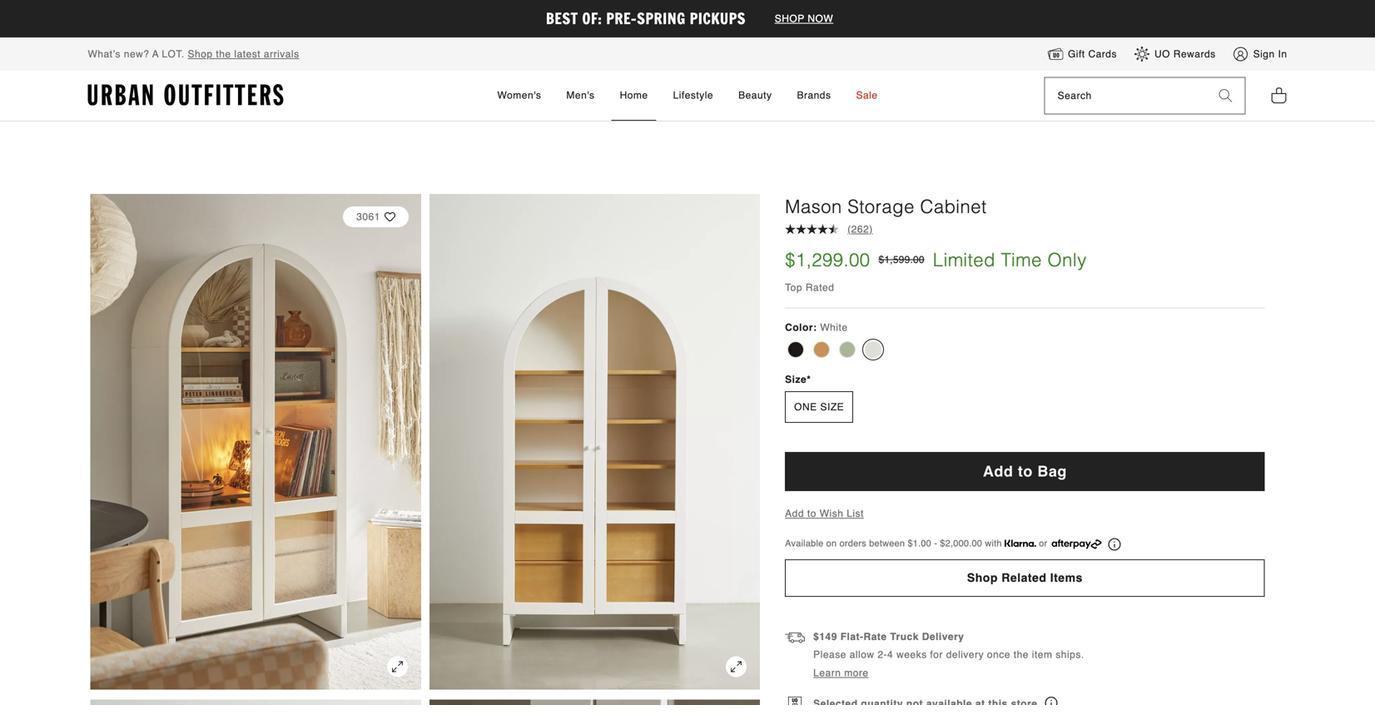 Task type: describe. For each thing, give the bounding box(es) containing it.
items
[[1051, 571, 1083, 585]]

lifestyle link
[[665, 71, 722, 121]]

original price: $1,599.00 element
[[879, 254, 925, 266]]

$149 flat-rate truck delivery please allow 2-4 weeks for delivery once the item ships. learn more
[[814, 631, 1085, 679]]

2-
[[878, 649, 888, 661]]

shop now link
[[767, 13, 842, 25]]

delivery
[[922, 631, 965, 643]]

now
[[808, 13, 834, 25]]

bag
[[1038, 463, 1067, 480]]

pickups
[[690, 8, 746, 29]]

orders
[[840, 538, 867, 549]]

size
[[785, 374, 807, 386]]

delivery
[[947, 649, 984, 661]]

4
[[888, 649, 894, 661]]

shop related items button
[[785, 559, 1265, 597]]

mason storage cabinet
[[785, 196, 987, 217]]

shop related items
[[967, 571, 1083, 585]]

size
[[821, 401, 844, 413]]

2 zoom in image from the left
[[726, 657, 747, 677]]

with
[[985, 538, 1002, 549]]

only
[[1048, 249, 1087, 270]]

sale link
[[848, 71, 886, 121]]

add to wish list
[[785, 508, 864, 520]]

2 star rating image from the left
[[807, 224, 818, 234]]

arrivals
[[264, 48, 299, 60]]

item
[[1032, 649, 1053, 661]]

available on orders between $1.00 - $2,000.00 with
[[785, 538, 1005, 549]]

the inside the $149 flat-rate truck delivery please allow 2-4 weeks for delivery once the item ships. learn more
[[1014, 649, 1029, 661]]

in
[[1279, 48, 1288, 60]]

to for wish
[[808, 508, 817, 520]]

cards
[[1089, 48, 1117, 60]]

men's
[[567, 89, 595, 101]]

time
[[1001, 249, 1042, 270]]

rate
[[864, 631, 887, 643]]

-
[[934, 538, 938, 549]]

sale price: $1,299.00 element
[[785, 247, 871, 273]]

allow
[[850, 649, 875, 661]]

more
[[844, 667, 869, 679]]

main navigation element
[[348, 71, 1028, 121]]

3 star rating image from the left
[[818, 224, 829, 234]]

$2,000.00
[[940, 538, 983, 549]]

cabinet
[[920, 196, 987, 217]]

best
[[546, 8, 578, 29]]

afterpay image
[[1052, 540, 1102, 549]]

rewards
[[1174, 48, 1216, 60]]

$149
[[814, 631, 838, 643]]

women's link
[[489, 71, 550, 121]]

add to bag button
[[785, 452, 1265, 491]]

brands
[[797, 89, 831, 101]]

top rated
[[785, 282, 835, 294]]

color: white
[[785, 322, 848, 333]]

color:
[[785, 322, 817, 333]]

what's new? a lot. shop the latest arrivals
[[88, 48, 299, 60]]

black image
[[788, 342, 805, 358]]

brown image
[[814, 342, 830, 358]]

white image
[[865, 342, 882, 358]]

brands link
[[789, 71, 840, 121]]

mason
[[785, 196, 842, 217]]

1 star rating image from the left
[[796, 224, 807, 234]]

a
[[152, 48, 159, 60]]

one size
[[795, 401, 844, 413]]

add to wish list button
[[785, 508, 864, 520]]

to for bag
[[1018, 463, 1033, 480]]

$1,599.00
[[879, 254, 925, 266]]

learn more button
[[814, 666, 869, 680]]

wish
[[820, 508, 844, 520]]

please
[[814, 649, 847, 661]]

sign in button
[[1233, 46, 1288, 63]]

or button
[[1005, 536, 1121, 551]]



Task type: locate. For each thing, give the bounding box(es) containing it.
on
[[827, 538, 837, 549]]

ships.
[[1056, 649, 1085, 661]]

once
[[987, 649, 1011, 661]]

0 horizontal spatial add
[[785, 508, 804, 520]]

Search text field
[[1046, 78, 1207, 114]]

between
[[869, 538, 905, 549]]

4 star rating image from the left
[[829, 224, 839, 234]]

my shopping bag image
[[1271, 86, 1288, 104]]

the left the latest
[[216, 48, 231, 60]]

add for add to bag
[[983, 463, 1014, 480]]

for
[[930, 649, 943, 661]]

uo
[[1155, 48, 1171, 60]]

1 horizontal spatial shop
[[967, 571, 998, 585]]

best of:  pre-spring pickups
[[546, 8, 750, 29]]

search image
[[1219, 89, 1233, 103]]

None search field
[[1046, 78, 1207, 114]]

3061
[[357, 211, 380, 223]]

1 vertical spatial to
[[808, 508, 817, 520]]

lifestyle
[[673, 89, 714, 101]]

store pickup image
[[1045, 697, 1058, 705]]

$1.00
[[908, 538, 932, 549]]

truck
[[890, 631, 919, 643]]

list
[[847, 508, 864, 520]]

the left item
[[1014, 649, 1029, 661]]

zoom in image
[[387, 657, 408, 677], [726, 657, 747, 677]]

new?
[[124, 48, 149, 60]]

gift
[[1068, 48, 1085, 60]]

top
[[785, 282, 803, 294]]

0 vertical spatial the
[[216, 48, 231, 60]]

storage
[[848, 196, 915, 217]]

related
[[1002, 571, 1047, 585]]

4.6 stars element
[[785, 224, 839, 235]]

mason storage cabinet #1 image
[[430, 194, 760, 690]]

sale
[[856, 89, 878, 101]]

store pickup image
[[789, 697, 802, 705], [789, 697, 802, 705]]

flat-
[[841, 631, 864, 643]]

dark green image
[[839, 342, 856, 358]]

1 horizontal spatial the
[[1014, 649, 1029, 661]]

add left bag at the right bottom of page
[[983, 463, 1014, 480]]

limited
[[933, 249, 996, 270]]

weeks
[[897, 649, 927, 661]]

add
[[983, 463, 1014, 480], [785, 508, 804, 520]]

0 vertical spatial to
[[1018, 463, 1033, 480]]

one
[[795, 401, 817, 413]]

shop right lot.
[[188, 48, 213, 60]]

star rating image
[[785, 224, 796, 234]]

sign in
[[1254, 48, 1288, 60]]

klarna image
[[1005, 540, 1037, 547]]

women's
[[498, 89, 542, 101]]

mason storage cabinet image
[[90, 194, 421, 690]]

learn
[[814, 667, 841, 679]]

1 zoom in image from the left
[[387, 657, 408, 677]]

1 vertical spatial the
[[1014, 649, 1029, 661]]

mason storage cabinet #2 image
[[90, 700, 421, 705]]

shop the latest arrivals link
[[188, 48, 299, 60]]

add up available at the bottom right
[[785, 508, 804, 520]]

$1,299.00 $1,599.00 limited time only
[[785, 249, 1087, 270]]

to inside button
[[1018, 463, 1033, 480]]

0 horizontal spatial zoom in image
[[387, 657, 408, 677]]

beauty link
[[730, 71, 781, 121]]

add to bag
[[983, 463, 1067, 480]]

or
[[1039, 538, 1048, 549]]

men's link
[[558, 71, 603, 121]]

star rating image
[[796, 224, 807, 234], [807, 224, 818, 234], [818, 224, 829, 234], [829, 224, 839, 234]]

shop inside button
[[967, 571, 998, 585]]

gift cards link
[[1047, 46, 1117, 63]]

$1,299.00
[[785, 249, 871, 270]]

urban outfitters image
[[88, 84, 284, 106]]

1 horizontal spatial add
[[983, 463, 1014, 480]]

to left wish
[[808, 508, 817, 520]]

0 horizontal spatial to
[[808, 508, 817, 520]]

1 horizontal spatial zoom in image
[[726, 657, 747, 677]]

of:
[[582, 8, 602, 29]]

mason storage cabinet #3 image
[[430, 700, 760, 705]]

3061 button
[[343, 198, 409, 236]]

shop
[[188, 48, 213, 60], [967, 571, 998, 585]]

to left bag at the right bottom of page
[[1018, 463, 1033, 480]]

1 horizontal spatial to
[[1018, 463, 1033, 480]]

shop down with
[[967, 571, 998, 585]]

0 horizontal spatial shop
[[188, 48, 213, 60]]

what's
[[88, 48, 121, 60]]

add for add to wish list
[[785, 508, 804, 520]]

the
[[216, 48, 231, 60], [1014, 649, 1029, 661]]

uo rewards link
[[1134, 46, 1216, 63]]

latest
[[234, 48, 261, 60]]

available
[[785, 538, 824, 549]]

home link
[[612, 71, 657, 121]]

uo rewards
[[1155, 48, 1216, 60]]

lot.
[[162, 48, 185, 60]]

0 horizontal spatial the
[[216, 48, 231, 60]]

shipping options image
[[785, 630, 805, 650]]

1 vertical spatial shop
[[967, 571, 998, 585]]

spring
[[637, 8, 686, 29]]

white
[[820, 322, 848, 333]]

gift cards
[[1068, 48, 1117, 60]]

rated
[[806, 282, 835, 294]]

sign
[[1254, 48, 1275, 60]]

add inside button
[[983, 463, 1014, 480]]

1 vertical spatial add
[[785, 508, 804, 520]]

shop now
[[775, 13, 834, 25]]

pre-
[[606, 8, 637, 29]]

0 vertical spatial shop
[[188, 48, 213, 60]]

0 vertical spatial add
[[983, 463, 1014, 480]]

shop
[[775, 13, 805, 25]]

to
[[1018, 463, 1033, 480], [808, 508, 817, 520]]

beauty
[[739, 89, 772, 101]]

home
[[620, 89, 648, 101]]



Task type: vqa. For each thing, say whether or not it's contained in the screenshot.
Free in the FREE SHIPPING OVER $75 SELECT SIZE TO SEE WHEN ITEM ARRIVES TO YOU
no



